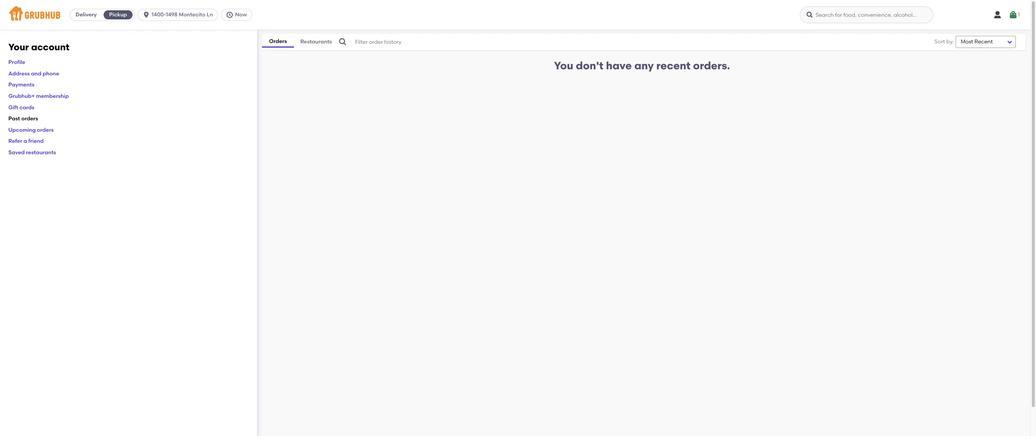 Task type: describe. For each thing, give the bounding box(es) containing it.
account
[[31, 42, 69, 53]]

1400-1498 montecito ln button
[[138, 9, 221, 21]]

Search for food, convenience, alcohol... search field
[[800, 6, 934, 23]]

1 button
[[1009, 8, 1020, 22]]

now button
[[221, 9, 255, 21]]

orders
[[269, 38, 287, 44]]

profile link
[[8, 59, 25, 66]]

profile
[[8, 59, 25, 66]]

you don't have any recent orders.
[[554, 59, 730, 72]]

address and phone link
[[8, 70, 59, 77]]

gift cards
[[8, 104, 34, 111]]

ln
[[207, 11, 213, 18]]

1400-
[[152, 11, 166, 18]]

any
[[635, 59, 654, 72]]

saved
[[8, 149, 25, 156]]

recent
[[657, 59, 691, 72]]

past orders
[[8, 116, 38, 122]]

phone
[[43, 70, 59, 77]]

grubhub+ membership
[[8, 93, 69, 99]]

restaurants
[[300, 39, 332, 45]]

orders for upcoming orders
[[37, 127, 54, 133]]

svg image inside now 'button'
[[226, 11, 234, 19]]

past
[[8, 116, 20, 122]]

1400-1498 montecito ln
[[152, 11, 213, 18]]

refer a friend link
[[8, 138, 44, 145]]

past orders link
[[8, 116, 38, 122]]

your
[[8, 42, 29, 53]]

by:
[[947, 38, 954, 45]]

pickup
[[109, 11, 127, 18]]

now
[[235, 11, 247, 18]]

orders button
[[262, 36, 294, 48]]

payments
[[8, 82, 34, 88]]

orders for past orders
[[21, 116, 38, 122]]

refer
[[8, 138, 22, 145]]

sort
[[935, 38, 946, 45]]



Task type: locate. For each thing, give the bounding box(es) containing it.
delivery button
[[70, 9, 102, 21]]

refer a friend
[[8, 138, 44, 145]]

gift
[[8, 104, 18, 111]]

orders up friend
[[37, 127, 54, 133]]

friend
[[28, 138, 44, 145]]

upcoming orders
[[8, 127, 54, 133]]

1
[[1018, 11, 1020, 18]]

orders.
[[693, 59, 730, 72]]

restaurants
[[26, 149, 56, 156]]

svg image
[[143, 11, 150, 19]]

1498
[[166, 11, 178, 18]]

payments link
[[8, 82, 34, 88]]

montecito
[[179, 11, 206, 18]]

grubhub+ membership link
[[8, 93, 69, 99]]

address
[[8, 70, 30, 77]]

svg image inside 1 button
[[1009, 10, 1018, 19]]

address and phone
[[8, 70, 59, 77]]

and
[[31, 70, 41, 77]]

delivery
[[76, 11, 97, 18]]

Filter order history search field
[[338, 34, 912, 50]]

orders
[[21, 116, 38, 122], [37, 127, 54, 133]]

have
[[606, 59, 632, 72]]

a
[[24, 138, 27, 145]]

upcoming orders link
[[8, 127, 54, 133]]

restaurants button
[[294, 37, 338, 47]]

your account
[[8, 42, 69, 53]]

orders up the upcoming orders
[[21, 116, 38, 122]]

1 vertical spatial orders
[[37, 127, 54, 133]]

don't
[[576, 59, 604, 72]]

cards
[[19, 104, 34, 111]]

you
[[554, 59, 574, 72]]

main navigation navigation
[[0, 0, 1031, 30]]

gift cards link
[[8, 104, 34, 111]]

saved restaurants link
[[8, 149, 56, 156]]

saved restaurants
[[8, 149, 56, 156]]

0 vertical spatial orders
[[21, 116, 38, 122]]

pickup button
[[102, 9, 134, 21]]

sort by:
[[935, 38, 954, 45]]

grubhub+
[[8, 93, 35, 99]]

membership
[[36, 93, 69, 99]]

upcoming
[[8, 127, 36, 133]]

svg image
[[993, 10, 1003, 19], [1009, 10, 1018, 19], [226, 11, 234, 19], [806, 11, 814, 19], [338, 37, 348, 46]]



Task type: vqa. For each thing, say whether or not it's contained in the screenshot.
$3.99 delivery
no



